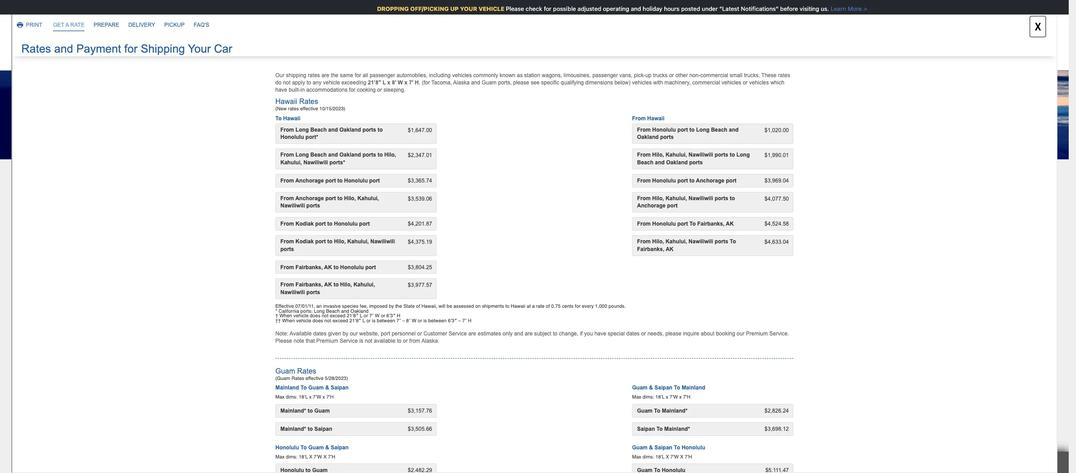 Task type: describe. For each thing, give the bounding box(es) containing it.
contact us link
[[770, 48, 816, 66]]

dependable
[[716, 218, 757, 229]]

time?
[[269, 315, 288, 325]]

alaska,
[[359, 276, 384, 286]]

and up treat
[[405, 218, 419, 229]]

1 horizontal spatial before
[[776, 5, 794, 12]]

adjusted
[[573, 5, 597, 12]]

for for vehicle
[[539, 5, 547, 12]]

3
[[564, 353, 574, 380]]

between inside shipping your vehicle between the mainland and hawaii, alaska or guam/micronesia                                         is easy! matson is proud to offer the most frequent, dependable service in the                                         trade. we're the auto shipping specialists -- we treat your auto carefully and                                         our people are professionals.
[[328, 218, 357, 229]]

most
[[663, 218, 681, 229]]

mainland
[[372, 218, 404, 229]]

1 vertical spatial terms
[[532, 276, 553, 286]]

under
[[697, 5, 713, 12]]

bell image
[[758, 172, 769, 184]]

contact us
[[783, 52, 816, 60]]

click here link
[[385, 276, 418, 286]]

ship
[[253, 186, 292, 213]]

0 horizontal spatial here
[[271, 254, 286, 264]]

hawaii,
[[420, 218, 446, 229]]

2 - from the left
[[375, 231, 377, 242]]

1 horizontal spatial shipping link
[[544, 48, 598, 66]]

auto for ship
[[326, 186, 367, 213]]

prepare link
[[250, 441, 292, 462]]

investors
[[665, 52, 693, 60]]

more.>
[[843, 5, 863, 12]]

easy!
[[549, 218, 567, 229]]

easy
[[415, 315, 431, 325]]

2-
[[448, 315, 455, 325]]

matson inside shipping your vehicle between the mainland and hawaii, alaska or guam/micronesia                                         is easy! matson is proud to offer the most frequent, dependable service in the                                         trade. we're the auto shipping specialists -- we treat your auto carefully and                                         our people are professionals.
[[568, 218, 593, 229]]

1 horizontal spatial bill
[[486, 276, 497, 286]]

0 horizontal spatial guam/micronesia
[[371, 254, 431, 264]]

your down alaska, at the bottom left
[[372, 315, 387, 325]]

1 horizontal spatial please
[[502, 5, 520, 12]]

shipping between tacoma and alaska, click here for matson's alaska bill of lading terms and conditions
[[253, 276, 606, 286]]

off/picking
[[406, 5, 444, 12]]

4.
[[461, 315, 467, 325]]

1 is from the left
[[542, 218, 547, 229]]

or
[[471, 218, 478, 229]]

auto.
[[675, 315, 693, 325]]

x
[[1035, 19, 1041, 34]]

main content containing ship my auto online booking
[[117, 160, 1069, 473]]

up
[[446, 5, 454, 12]]

are
[[527, 231, 538, 242]]

"latest
[[715, 5, 735, 12]]

1 vertical spatial alaska
[[462, 276, 484, 286]]

how it works
[[253, 297, 309, 309]]

alaska inside shipping your vehicle between the mainland and hawaii, alaska or guam/micronesia                                         is easy! matson is proud to offer the most frequent, dependable service in the                                         trade. we're the auto shipping specialists -- we treat your auto carefully and                                         our people are professionals.
[[447, 218, 469, 229]]

treat
[[390, 231, 407, 242]]

0 horizontal spatial terms
[[479, 254, 499, 264]]

posted
[[677, 5, 696, 12]]

1 - from the left
[[372, 231, 375, 242]]

logistics
[[612, 52, 638, 60]]

tacoma
[[316, 276, 343, 286]]

first time? matson makes shipping your auto as easy as 1-2-3-4. please review the                                                   shipping instructions before booking your auto.
[[253, 315, 693, 325]]

and left alaska, at the bottom left
[[345, 276, 358, 286]]

visiting
[[795, 5, 815, 12]]

book
[[255, 422, 277, 435]]

makes
[[316, 315, 339, 325]]

carefully
[[443, 231, 472, 242]]

0 vertical spatial bill
[[433, 254, 444, 264]]

investors link
[[652, 48, 706, 66]]

1-
[[441, 315, 448, 325]]

to
[[624, 218, 631, 229]]

latest notifications
[[658, 170, 758, 185]]

1 vertical spatial lading
[[507, 276, 530, 286]]

click
[[385, 276, 401, 286]]

matson inside top menu navigation
[[507, 52, 530, 60]]

and left holiday
[[626, 5, 637, 12]]

vehicle
[[474, 5, 500, 12]]

holiday
[[638, 5, 658, 12]]

us
[[809, 52, 816, 60]]

service
[[758, 218, 782, 229]]

the right the we're
[[274, 231, 285, 242]]

vehicle
[[302, 218, 326, 229]]

your left vehicle
[[285, 218, 300, 229]]

your right treat
[[408, 231, 424, 242]]

booking
[[628, 315, 656, 325]]

0 horizontal spatial matson
[[290, 315, 315, 325]]

first
[[253, 315, 268, 325]]

click here link
[[253, 254, 288, 264]]

1 horizontal spatial of
[[499, 276, 505, 286]]

book my auto
[[255, 422, 314, 435]]

0 horizontal spatial shipping link
[[323, 441, 368, 462]]

guam/micronesia inside shipping your vehicle between the mainland and hawaii, alaska or guam/micronesia                                         is easy! matson is proud to offer the most frequent, dependable service in the                                         trade. we're the auto shipping specialists -- we treat your auto carefully and                                         our people are professionals.
[[480, 218, 540, 229]]

about
[[487, 52, 506, 60]]

dropping
[[373, 5, 404, 12]]

pickup
[[643, 390, 662, 398]]

top menu navigation
[[487, 48, 816, 66]]

booking
[[434, 186, 507, 213]]

0 vertical spatial lading
[[454, 254, 477, 264]]

notifications
[[691, 170, 756, 185]]

your
[[456, 5, 473, 12]]

possible
[[549, 5, 572, 12]]



Task type: locate. For each thing, give the bounding box(es) containing it.
1
[[397, 353, 408, 380]]

x button
[[1030, 16, 1046, 37]]

before
[[776, 5, 794, 12], [604, 315, 627, 325]]

matson
[[507, 52, 530, 60], [568, 218, 593, 229], [290, 315, 315, 325]]

works
[[282, 297, 309, 309]]

of up review
[[499, 276, 505, 286]]

0 horizontal spatial auto
[[293, 422, 314, 435]]

here right 'click'
[[402, 276, 418, 286]]

for
[[539, 5, 547, 12], [288, 254, 297, 264], [419, 276, 429, 286]]

shipping right makes
[[340, 315, 370, 325]]

please left check
[[502, 5, 520, 12]]

2 as from the left
[[432, 315, 440, 325]]

and down 'people'
[[501, 254, 514, 264]]

guam/micronesia
[[480, 218, 540, 229], [371, 254, 431, 264]]

my for ship
[[297, 186, 322, 213]]

trade.
[[805, 218, 825, 229]]

matson up "professionals."
[[568, 218, 593, 229]]

before left booking in the right of the page
[[604, 315, 627, 325]]

my up vehicle
[[297, 186, 322, 213]]

as
[[406, 315, 414, 325], [432, 315, 440, 325]]

of up matson's
[[445, 254, 452, 264]]

between up works
[[285, 276, 314, 286]]

auto left the easy
[[389, 315, 404, 325]]

1 horizontal spatial lading
[[507, 276, 530, 286]]

and right the hawaii
[[356, 254, 369, 264]]

0 horizontal spatial shipping
[[304, 231, 333, 242]]

frequent,
[[682, 218, 714, 229]]

shipping
[[557, 52, 585, 60], [253, 218, 283, 229], [253, 276, 283, 286], [530, 315, 561, 325], [331, 446, 361, 457]]

as left 1-
[[432, 315, 440, 325]]

click
[[253, 254, 269, 264]]

1 vertical spatial auto
[[293, 422, 314, 435]]

and
[[626, 5, 637, 12], [405, 218, 419, 229], [474, 231, 487, 242], [356, 254, 369, 264], [501, 254, 514, 264], [345, 276, 358, 286], [554, 276, 568, 286]]

is left easy!
[[542, 218, 547, 229]]

auto down vehicle
[[287, 231, 302, 242]]

we
[[379, 231, 389, 242]]

terms
[[479, 254, 499, 264], [532, 276, 553, 286]]

0 vertical spatial please
[[502, 5, 520, 12]]

rate
[[300, 446, 315, 457]]

my right the book at the bottom left
[[279, 422, 291, 435]]

1 vertical spatial matson
[[568, 218, 593, 229]]

the right review
[[517, 315, 528, 325]]

2 horizontal spatial auto
[[425, 231, 441, 242]]

conditions up instructions
[[569, 276, 606, 286]]

our
[[488, 231, 500, 242]]

1 vertical spatial bill
[[486, 276, 497, 286]]

bill up review
[[486, 276, 497, 286]]

terms down our
[[479, 254, 499, 264]]

0 horizontal spatial my
[[279, 422, 291, 435]]

as left the easy
[[406, 315, 414, 325]]

it
[[274, 297, 280, 309]]

instructions
[[562, 315, 603, 325]]

1 vertical spatial between
[[285, 276, 314, 286]]

2 horizontal spatial for
[[539, 5, 547, 12]]

about matson
[[487, 52, 530, 60]]

1 vertical spatial guam/micronesia
[[371, 254, 431, 264]]

0 horizontal spatial before
[[604, 315, 627, 325]]

0 horizontal spatial please
[[469, 315, 491, 325]]

my for book
[[279, 422, 291, 435]]

0 horizontal spatial is
[[542, 218, 547, 229]]

the up specialists
[[359, 218, 370, 229]]

specialists
[[335, 231, 370, 242]]

proud
[[602, 218, 623, 229]]

1 horizontal spatial matson
[[507, 52, 530, 60]]

for right check
[[539, 5, 547, 12]]

0 vertical spatial guam/micronesia
[[480, 218, 540, 229]]

before left visiting
[[776, 5, 794, 12]]

latest
[[658, 170, 689, 185]]

1 horizontal spatial here
[[402, 276, 418, 286]]

0 vertical spatial here
[[271, 254, 286, 264]]

online
[[371, 186, 430, 213]]

2 vertical spatial for
[[419, 276, 429, 286]]

Search search field
[[725, 25, 816, 37]]

professionals.
[[540, 231, 587, 242]]

1 vertical spatial shipping link
[[323, 441, 368, 462]]

0 vertical spatial my
[[297, 186, 322, 213]]

0 vertical spatial terms
[[479, 254, 499, 264]]

1 vertical spatial my
[[279, 422, 291, 435]]

my
[[297, 186, 322, 213], [279, 422, 291, 435]]

notifications"
[[737, 5, 774, 12]]

lading
[[454, 254, 477, 264], [507, 276, 530, 286]]

shipping down vehicle
[[304, 231, 333, 242]]

0 vertical spatial before
[[776, 5, 794, 12]]

1 horizontal spatial conditions
[[569, 276, 606, 286]]

2 is from the left
[[595, 218, 600, 229]]

0 vertical spatial shipping
[[304, 231, 333, 242]]

3-
[[455, 315, 461, 325]]

0 vertical spatial conditions
[[516, 254, 553, 264]]

1 vertical spatial shipping
[[340, 315, 370, 325]]

lading up review
[[507, 276, 530, 286]]

shipping link
[[544, 48, 598, 66], [323, 441, 368, 462]]

alaska right matson's
[[462, 276, 484, 286]]

we're
[[253, 231, 272, 242]]

the right offer
[[651, 218, 662, 229]]

1 horizontal spatial shipping
[[340, 315, 370, 325]]

matson down works
[[290, 315, 315, 325]]

alaska up carefully on the left of page
[[447, 218, 469, 229]]

your left auto.
[[658, 315, 673, 325]]

blue matson logo with ocean, shipping, truck, rail and logistics written beneath it. image
[[253, 31, 380, 68]]

offer
[[633, 218, 649, 229]]

guam/micronesia up 'people'
[[480, 218, 540, 229]]

matson's
[[431, 276, 460, 286]]

us.
[[816, 5, 825, 12]]

guam/micronesia up click here link
[[371, 254, 431, 264]]

4
[[647, 353, 658, 380]]

0 horizontal spatial bill
[[433, 254, 444, 264]]

how
[[253, 297, 272, 309]]

shipping inside shipping your vehicle between the mainland and hawaii, alaska or guam/micronesia                                         is easy! matson is proud to offer the most frequent, dependable service in the                                         trade. we're the auto shipping specialists -- we treat your auto carefully and                                         our people are professionals.
[[304, 231, 333, 242]]

please
[[502, 5, 520, 12], [469, 315, 491, 325]]

hawaii
[[331, 254, 354, 264]]

main content
[[117, 160, 1069, 473]]

check
[[521, 5, 538, 12]]

contact
[[783, 52, 807, 60]]

learn more.> link
[[825, 5, 863, 12]]

between up specialists
[[328, 218, 357, 229]]

1 horizontal spatial for
[[419, 276, 429, 286]]

1 horizontal spatial guam/micronesia
[[480, 218, 540, 229]]

lading down carefully on the left of page
[[454, 254, 477, 264]]

0 vertical spatial shipping link
[[544, 48, 598, 66]]

car shipped by matson to hawaii at beach during sunset. image
[[0, 0, 1069, 160]]

dropping off/picking up your vehicle please check for possible adjusted operating and holiday hours posted under "latest notifications" before visiting us. learn more.>
[[373, 5, 863, 12]]

shipping
[[304, 231, 333, 242], [340, 315, 370, 325]]

here
[[271, 254, 286, 264], [402, 276, 418, 286]]

2 vertical spatial matson
[[290, 315, 315, 325]]

click here for matson's hawaii and guam/micronesia bill of lading terms and conditions
[[253, 254, 553, 264]]

shipping inside shipping your vehicle between the mainland and hawaii, alaska or guam/micronesia                                         is easy! matson is proud to offer the most frequent, dependable service in the                                         trade. we're the auto shipping specialists -- we treat your auto carefully and                                         our people are professionals.
[[253, 218, 283, 229]]

1 as from the left
[[406, 315, 414, 325]]

0 horizontal spatial auto
[[287, 231, 302, 242]]

1 vertical spatial for
[[288, 254, 297, 264]]

about matson link
[[487, 48, 544, 66]]

shipping inside top menu navigation
[[557, 52, 585, 60]]

bill up matson's
[[433, 254, 444, 264]]

shipping your vehicle between the mainland and hawaii, alaska or guam/micronesia                                         is easy! matson is proud to offer the most frequent, dependable service in the                                         trade. we're the auto shipping specialists -- we treat your auto carefully and                                         our people are professionals.
[[253, 218, 825, 242]]

here right click
[[271, 254, 286, 264]]

1 horizontal spatial as
[[432, 315, 440, 325]]

auto for book
[[293, 422, 314, 435]]

1 vertical spatial please
[[469, 315, 491, 325]]

auto
[[287, 231, 302, 242], [425, 231, 441, 242], [389, 315, 404, 325]]

0 vertical spatial auto
[[326, 186, 367, 213]]

and up instructions
[[554, 276, 568, 286]]

1 horizontal spatial terms
[[532, 276, 553, 286]]

review
[[493, 315, 515, 325]]

0 horizontal spatial of
[[445, 254, 452, 264]]

people
[[502, 231, 525, 242]]

1 horizontal spatial auto
[[389, 315, 404, 325]]

prepare
[[258, 446, 284, 457]]

conditions
[[516, 254, 553, 264], [569, 276, 606, 286]]

rate link
[[293, 441, 323, 462]]

1 vertical spatial conditions
[[569, 276, 606, 286]]

for left matson's
[[288, 254, 297, 264]]

matson right about
[[507, 52, 530, 60]]

and left our
[[474, 231, 487, 242]]

0 horizontal spatial between
[[285, 276, 314, 286]]

0 horizontal spatial as
[[406, 315, 414, 325]]

auto down hawaii,
[[425, 231, 441, 242]]

latest notifications button
[[658, 170, 769, 185]]

matson's
[[299, 254, 329, 264]]

2
[[481, 353, 491, 380]]

1 vertical spatial of
[[499, 276, 505, 286]]

hours
[[660, 5, 675, 12]]

-
[[372, 231, 375, 242], [375, 231, 377, 242]]

is
[[542, 218, 547, 229], [595, 218, 600, 229]]

1 horizontal spatial between
[[328, 218, 357, 229]]

between
[[328, 218, 357, 229], [285, 276, 314, 286]]

conditions down the are
[[516, 254, 553, 264]]

0 horizontal spatial lading
[[454, 254, 477, 264]]

0 vertical spatial matson
[[507, 52, 530, 60]]

0 vertical spatial alaska
[[447, 218, 469, 229]]

the
[[359, 218, 370, 229], [651, 218, 662, 229], [792, 218, 803, 229], [274, 231, 285, 242], [517, 315, 528, 325]]

please right 4. at the left bottom of the page
[[469, 315, 491, 325]]

bill
[[433, 254, 444, 264], [486, 276, 497, 286]]

0 vertical spatial for
[[539, 5, 547, 12]]

1 vertical spatial here
[[402, 276, 418, 286]]

2 horizontal spatial matson
[[568, 218, 593, 229]]

ship my auto online booking
[[253, 186, 507, 213]]

terms down the are
[[532, 276, 553, 286]]

auto up specialists
[[326, 186, 367, 213]]

0 vertical spatial between
[[328, 218, 357, 229]]

community link
[[706, 48, 770, 66]]

for left matson's
[[419, 276, 429, 286]]

1 horizontal spatial is
[[595, 218, 600, 229]]

community
[[720, 52, 756, 60]]

auto up rate
[[293, 422, 314, 435]]

0 horizontal spatial for
[[288, 254, 297, 264]]

the right 'in'
[[792, 218, 803, 229]]

1 horizontal spatial my
[[297, 186, 322, 213]]

in
[[784, 218, 790, 229]]

of
[[445, 254, 452, 264], [499, 276, 505, 286]]

for for alaska,
[[419, 276, 429, 286]]

0 horizontal spatial conditions
[[516, 254, 553, 264]]

logistics link
[[598, 48, 652, 66]]

auto
[[326, 186, 367, 213], [293, 422, 314, 435]]

1 vertical spatial before
[[604, 315, 627, 325]]

your
[[285, 218, 300, 229], [408, 231, 424, 242], [372, 315, 387, 325], [658, 315, 673, 325]]

1 horizontal spatial auto
[[326, 186, 367, 213]]

is left proud
[[595, 218, 600, 229]]

0 vertical spatial of
[[445, 254, 452, 264]]



Task type: vqa. For each thing, say whether or not it's contained in the screenshot.
the bottommost before
yes



